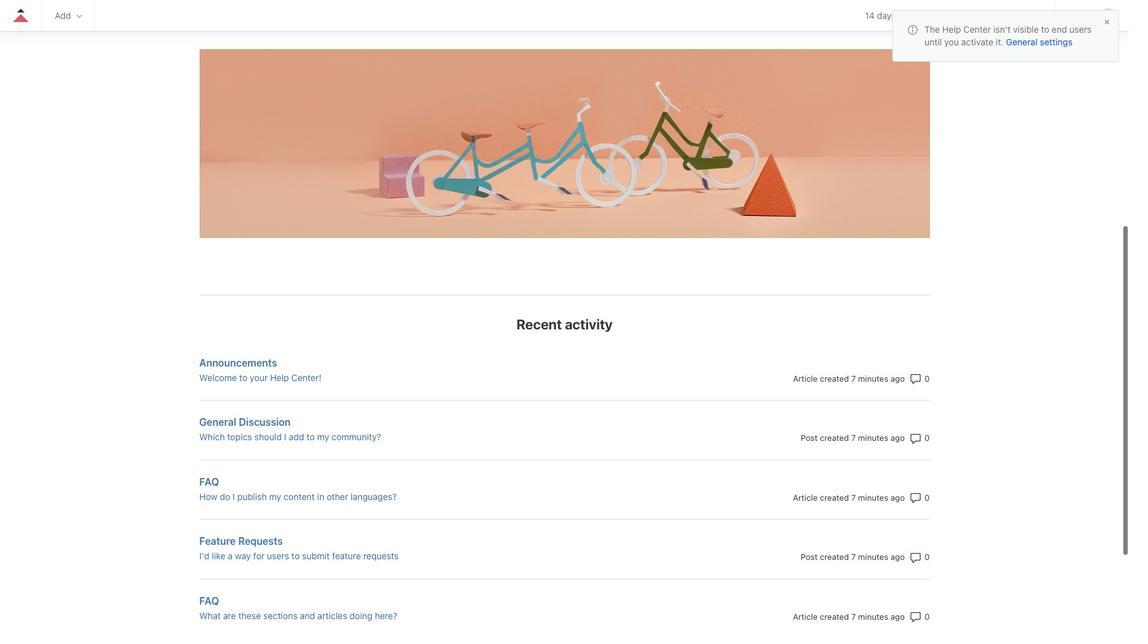 Task type: describe. For each thing, give the bounding box(es) containing it.
center
[[964, 24, 992, 35]]

content
[[284, 491, 315, 502]]

minutes for how
[[859, 492, 889, 503]]

my inside faq how do i publish my content in other languages?
[[269, 491, 281, 502]]

14
[[866, 10, 875, 21]]

how do i publish my content in other languages? link
[[199, 490, 711, 503]]

now
[[963, 10, 980, 21]]

ago for what
[[891, 612, 905, 622]]

trial.
[[924, 10, 942, 21]]

publish
[[237, 491, 267, 502]]

general discussion link
[[199, 415, 711, 430]]

add
[[289, 432, 304, 442]]

isn't
[[994, 24, 1011, 35]]

add
[[55, 10, 71, 21]]

my inside general discussion which topics should i add to my community?
[[317, 432, 329, 442]]

article created 7 minutes ago for announcements welcome to your help center!
[[794, 373, 905, 383]]

doing
[[350, 610, 373, 621]]

welcome to your help center! link
[[199, 371, 711, 384]]

left
[[899, 10, 912, 21]]

are
[[223, 610, 236, 621]]

faq how do i publish my content in other languages?
[[199, 476, 397, 502]]

feature
[[199, 536, 236, 547]]

center!
[[292, 372, 322, 383]]

post created 7 minutes ago for feature requests
[[801, 552, 905, 562]]

minutes for what
[[859, 612, 889, 622]]

guide
[[992, 10, 1016, 21]]

admin
[[1019, 10, 1044, 21]]

feature requests i'd like a way for users to submit feature requests
[[199, 536, 399, 562]]

i'd like a way for users to submit feature requests link
[[199, 550, 711, 563]]

article created 7 minutes ago for faq what are these sections and articles doing here?
[[794, 612, 905, 622]]

7 for discussion
[[852, 433, 856, 443]]

you
[[945, 37, 960, 47]]

which topics should i add to my community? link
[[199, 430, 711, 444]]

general for settings
[[1007, 37, 1038, 47]]

end
[[1053, 24, 1068, 35]]

what are these sections and articles doing here? link
[[199, 609, 711, 622]]

faq for faq how do i publish my content in other languages?
[[199, 476, 219, 487]]

the
[[925, 24, 941, 35]]

the help center isn't visible to end users until you activate it.
[[925, 24, 1092, 47]]

in inside faq how do i publish my content in other languages?
[[317, 491, 325, 502]]

buy
[[945, 10, 961, 21]]

minutes for welcome
[[859, 373, 889, 383]]

to inside general discussion which topics should i add to my community?
[[307, 432, 315, 442]]

to inside announcements welcome to your help center!
[[239, 372, 248, 383]]

visible
[[1014, 24, 1040, 35]]

users for requests
[[267, 551, 289, 562]]

activate
[[962, 37, 994, 47]]

help inside the help center isn't visible to end users until you activate it.
[[943, 24, 962, 35]]

guide admin
[[992, 10, 1044, 21]]

community?
[[332, 432, 381, 442]]

do
[[220, 491, 230, 502]]

zendesk products image
[[1074, 11, 1083, 20]]

navigation containing add
[[0, 0, 1130, 35]]

discussion
[[239, 417, 291, 428]]

buy now link
[[945, 10, 980, 21]]

created for requests
[[821, 552, 850, 562]]

other
[[327, 491, 348, 502]]

minutes for discussion
[[859, 433, 889, 443]]

i inside faq how do i publish my content in other languages?
[[233, 491, 235, 502]]

it.
[[997, 37, 1004, 47]]

sections
[[264, 610, 298, 621]]

here?
[[375, 610, 398, 621]]

created for what
[[821, 612, 850, 622]]



Task type: locate. For each thing, give the bounding box(es) containing it.
feature
[[332, 551, 361, 562]]

0 vertical spatial post created 7 minutes ago
[[801, 433, 905, 443]]

ago for requests
[[891, 552, 905, 562]]

1 vertical spatial users
[[267, 551, 289, 562]]

post for requests
[[801, 552, 818, 562]]

in left the "other"
[[317, 491, 325, 502]]

days
[[878, 10, 897, 21]]

articles
[[318, 610, 348, 621]]

these
[[238, 610, 261, 621]]

1 vertical spatial faq
[[199, 595, 219, 607]]

recent activity
[[517, 316, 613, 332]]

1 post created 7 minutes ago from the top
[[801, 433, 905, 443]]

to left your
[[239, 372, 248, 383]]

0 horizontal spatial in
[[317, 491, 325, 502]]

1 article created 7 minutes ago from the top
[[794, 373, 905, 383]]

way
[[235, 551, 251, 562]]

article created 7 minutes ago for faq how do i publish my content in other languages?
[[794, 492, 905, 503]]

5 7 from the top
[[852, 612, 856, 622]]

should
[[255, 432, 282, 442]]

1 vertical spatial post
[[801, 552, 818, 562]]

2 article created 7 minutes ago from the top
[[794, 492, 905, 503]]

guide admin link
[[992, 10, 1044, 21]]

1 vertical spatial post created 7 minutes ago
[[801, 552, 905, 562]]

users down zendesk products icon
[[1070, 24, 1092, 35]]

article for faq what are these sections and articles doing here?
[[794, 612, 818, 622]]

4 7 from the top
[[852, 552, 856, 562]]

general inside general discussion which topics should i add to my community?
[[199, 417, 237, 428]]

1 faq from the top
[[199, 476, 219, 487]]

general up which
[[199, 417, 237, 428]]

to inside the help center isn't visible to end users until you activate it.
[[1042, 24, 1050, 35]]

4 minutes from the top
[[859, 552, 889, 562]]

1 7 from the top
[[852, 373, 856, 383]]

created for welcome
[[821, 373, 850, 383]]

status
[[199, 341, 930, 638]]

1 vertical spatial article
[[794, 492, 818, 503]]

my
[[317, 432, 329, 442], [269, 491, 281, 502]]

created for discussion
[[821, 433, 850, 443]]

announcements
[[199, 357, 277, 368]]

faq for faq what are these sections and articles doing here?
[[199, 595, 219, 607]]

1 faq link from the top
[[199, 474, 711, 489]]

3 created from the top
[[821, 492, 850, 503]]

users right for
[[267, 551, 289, 562]]

post for discussion
[[801, 433, 818, 443]]

help up you at the right of the page
[[943, 24, 962, 35]]

1 ago from the top
[[891, 373, 905, 383]]

0 horizontal spatial help
[[270, 372, 289, 383]]

help inside announcements welcome to your help center!
[[270, 372, 289, 383]]

2 post from the top
[[801, 552, 818, 562]]

languages?
[[351, 491, 397, 502]]

requests
[[238, 536, 283, 547]]

feature requests link
[[199, 534, 711, 549]]

0 vertical spatial article
[[794, 373, 818, 383]]

i'd
[[199, 551, 210, 562]]

1 post from the top
[[801, 433, 818, 443]]

post created 7 minutes ago for general discussion
[[801, 433, 905, 443]]

for
[[253, 551, 265, 562]]

3 minutes from the top
[[859, 492, 889, 503]]

ago for discussion
[[891, 433, 905, 443]]

0 vertical spatial i
[[284, 432, 287, 442]]

created
[[821, 373, 850, 383], [821, 433, 850, 443], [821, 492, 850, 503], [821, 552, 850, 562], [821, 612, 850, 622]]

to inside feature requests i'd like a way for users to submit feature requests
[[292, 551, 300, 562]]

faq link up what are these sections and articles doing here? link
[[199, 593, 711, 608]]

0 vertical spatial users
[[1070, 24, 1092, 35]]

announcements welcome to your help center!
[[199, 357, 322, 383]]

2 minutes from the top
[[859, 433, 889, 443]]

general settings
[[1007, 37, 1073, 47]]

post created 7 minutes ago
[[801, 433, 905, 443], [801, 552, 905, 562]]

status containing announcements
[[199, 341, 930, 638]]

which
[[199, 432, 225, 442]]

5 minutes from the top
[[859, 612, 889, 622]]

1 horizontal spatial in
[[915, 10, 922, 21]]

how
[[199, 491, 218, 502]]

faq
[[199, 476, 219, 487], [199, 595, 219, 607]]

article created 7 minutes ago
[[794, 373, 905, 383], [794, 492, 905, 503], [794, 612, 905, 622]]

1 horizontal spatial general
[[1007, 37, 1038, 47]]

to up general settings
[[1042, 24, 1050, 35]]

and
[[300, 610, 315, 621]]

2 post created 7 minutes ago from the top
[[801, 552, 905, 562]]

0 horizontal spatial my
[[269, 491, 281, 502]]

recent
[[517, 316, 562, 332]]

i
[[284, 432, 287, 442], [233, 491, 235, 502]]

7 for requests
[[852, 552, 856, 562]]

help
[[943, 24, 962, 35], [270, 372, 289, 383]]

your
[[250, 372, 268, 383]]

0 vertical spatial help
[[943, 24, 962, 35]]

0 vertical spatial general
[[1007, 37, 1038, 47]]

5 ago from the top
[[891, 612, 905, 622]]

2 vertical spatial article created 7 minutes ago
[[794, 612, 905, 622]]

article for announcements welcome to your help center!
[[794, 373, 818, 383]]

my right add
[[317, 432, 329, 442]]

users inside the help center isn't visible to end users until you activate it.
[[1070, 24, 1092, 35]]

i right do
[[233, 491, 235, 502]]

requests
[[364, 551, 399, 562]]

2 vertical spatial article
[[794, 612, 818, 622]]

1 horizontal spatial i
[[284, 432, 287, 442]]

0 vertical spatial my
[[317, 432, 329, 442]]

1 article from the top
[[794, 373, 818, 383]]

article for faq how do i publish my content in other languages?
[[794, 492, 818, 503]]

announcements link
[[199, 355, 711, 370]]

in right left
[[915, 10, 922, 21]]

faq inside faq how do i publish my content in other languages?
[[199, 476, 219, 487]]

faq up how
[[199, 476, 219, 487]]

welcome
[[199, 372, 237, 383]]

0 vertical spatial in
[[915, 10, 922, 21]]

users inside feature requests i'd like a way for users to submit feature requests
[[267, 551, 289, 562]]

until
[[925, 37, 943, 47]]

4 created from the top
[[821, 552, 850, 562]]

to right add
[[307, 432, 315, 442]]

users for help
[[1070, 24, 1092, 35]]

general discussion which topics should i add to my community?
[[199, 417, 381, 442]]

0 vertical spatial faq
[[199, 476, 219, 487]]

activity
[[565, 316, 613, 332]]

0 horizontal spatial i
[[233, 491, 235, 502]]

users
[[1070, 24, 1092, 35], [267, 551, 289, 562]]

a
[[228, 551, 233, 562]]

2 faq link from the top
[[199, 593, 711, 608]]

post
[[801, 433, 818, 443], [801, 552, 818, 562]]

faq link for faq what are these sections and articles doing here?
[[199, 593, 711, 608]]

general down the visible
[[1007, 37, 1038, 47]]

0 horizontal spatial users
[[267, 551, 289, 562]]

0 vertical spatial post
[[801, 433, 818, 443]]

1 vertical spatial help
[[270, 372, 289, 383]]

1 horizontal spatial help
[[943, 24, 962, 35]]

help right your
[[270, 372, 289, 383]]

general for discussion
[[199, 417, 237, 428]]

3 7 from the top
[[852, 492, 856, 503]]

1 created from the top
[[821, 373, 850, 383]]

3 article created 7 minutes ago from the top
[[794, 612, 905, 622]]

1 vertical spatial article created 7 minutes ago
[[794, 492, 905, 503]]

2 created from the top
[[821, 433, 850, 443]]

settings
[[1041, 37, 1073, 47]]

minutes
[[859, 373, 889, 383], [859, 433, 889, 443], [859, 492, 889, 503], [859, 552, 889, 562], [859, 612, 889, 622]]

2 faq from the top
[[199, 595, 219, 607]]

faq link up how do i publish my content in other languages? link
[[199, 474, 711, 489]]

in inside navigation
[[915, 10, 922, 21]]

like
[[212, 551, 226, 562]]

1 vertical spatial in
[[317, 491, 325, 502]]

submit
[[302, 551, 330, 562]]

7 for how
[[852, 492, 856, 503]]

faq link
[[199, 474, 711, 489], [199, 593, 711, 608]]

4 ago from the top
[[891, 552, 905, 562]]

2 article from the top
[[794, 492, 818, 503]]

0 vertical spatial faq link
[[199, 474, 711, 489]]

7 for what
[[852, 612, 856, 622]]

faq up what
[[199, 595, 219, 607]]

in
[[915, 10, 922, 21], [317, 491, 325, 502]]

2 7 from the top
[[852, 433, 856, 443]]

what
[[199, 610, 221, 621]]

1 vertical spatial i
[[233, 491, 235, 502]]

5 created from the top
[[821, 612, 850, 622]]

14 days left in trial. buy now
[[866, 10, 980, 21]]

7
[[852, 373, 856, 383], [852, 433, 856, 443], [852, 492, 856, 503], [852, 552, 856, 562], [852, 612, 856, 622]]

to
[[1042, 24, 1050, 35], [239, 372, 248, 383], [307, 432, 315, 442], [292, 551, 300, 562]]

faq what are these sections and articles doing here?
[[199, 595, 398, 621]]

general settings link
[[1007, 37, 1073, 47]]

faq link for faq how do i publish my content in other languages?
[[199, 474, 711, 489]]

i inside general discussion which topics should i add to my community?
[[284, 432, 287, 442]]

created for how
[[821, 492, 850, 503]]

i left add
[[284, 432, 287, 442]]

topics
[[227, 432, 252, 442]]

1 vertical spatial general
[[199, 417, 237, 428]]

1 minutes from the top
[[859, 373, 889, 383]]

0 vertical spatial article created 7 minutes ago
[[794, 373, 905, 383]]

2 ago from the top
[[891, 433, 905, 443]]

ago for how
[[891, 492, 905, 503]]

navigation
[[0, 0, 1130, 35]]

3 ago from the top
[[891, 492, 905, 503]]

3 article from the top
[[794, 612, 818, 622]]

1 horizontal spatial users
[[1070, 24, 1092, 35]]

7 for welcome
[[852, 373, 856, 383]]

1 vertical spatial faq link
[[199, 593, 711, 608]]

0 horizontal spatial general
[[199, 417, 237, 428]]

general
[[1007, 37, 1038, 47], [199, 417, 237, 428]]

minutes for requests
[[859, 552, 889, 562]]

add button
[[55, 10, 82, 21]]

1 vertical spatial my
[[269, 491, 281, 502]]

faq inside faq what are these sections and articles doing here?
[[199, 595, 219, 607]]

ago
[[891, 373, 905, 383], [891, 433, 905, 443], [891, 492, 905, 503], [891, 552, 905, 562], [891, 612, 905, 622]]

1 horizontal spatial my
[[317, 432, 329, 442]]

article
[[794, 373, 818, 383], [794, 492, 818, 503], [794, 612, 818, 622]]

my right the publish
[[269, 491, 281, 502]]

ago for welcome
[[891, 373, 905, 383]]

to left "submit"
[[292, 551, 300, 562]]



Task type: vqa. For each thing, say whether or not it's contained in the screenshot.
'or'
no



